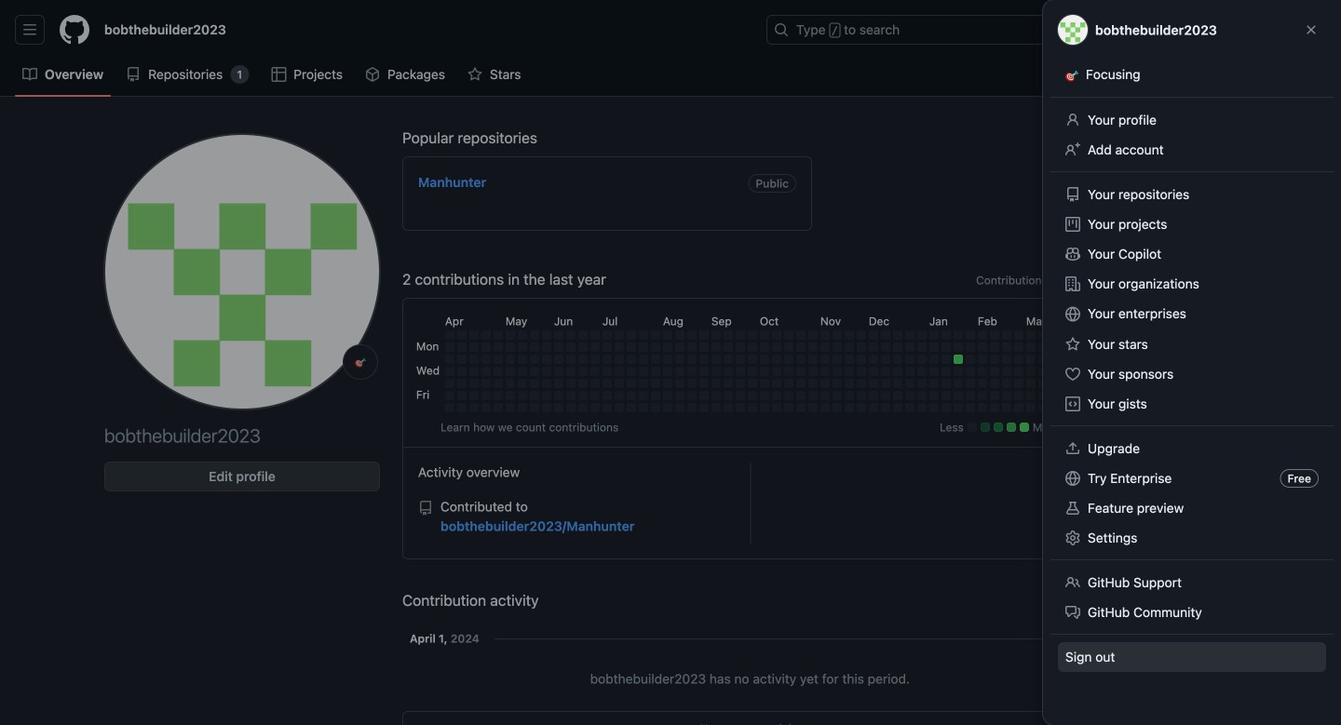 Task type: describe. For each thing, give the bounding box(es) containing it.
command palette image
[[1070, 22, 1085, 37]]

plus image
[[1128, 22, 1143, 37]]

repo image
[[418, 501, 433, 516]]



Task type: locate. For each thing, give the bounding box(es) containing it.
issue opened image
[[1192, 22, 1207, 37]]

homepage image
[[60, 15, 89, 45]]

triangle down image
[[1150, 22, 1165, 37]]



Task type: vqa. For each thing, say whether or not it's contained in the screenshot.
'issue opened' image
yes



